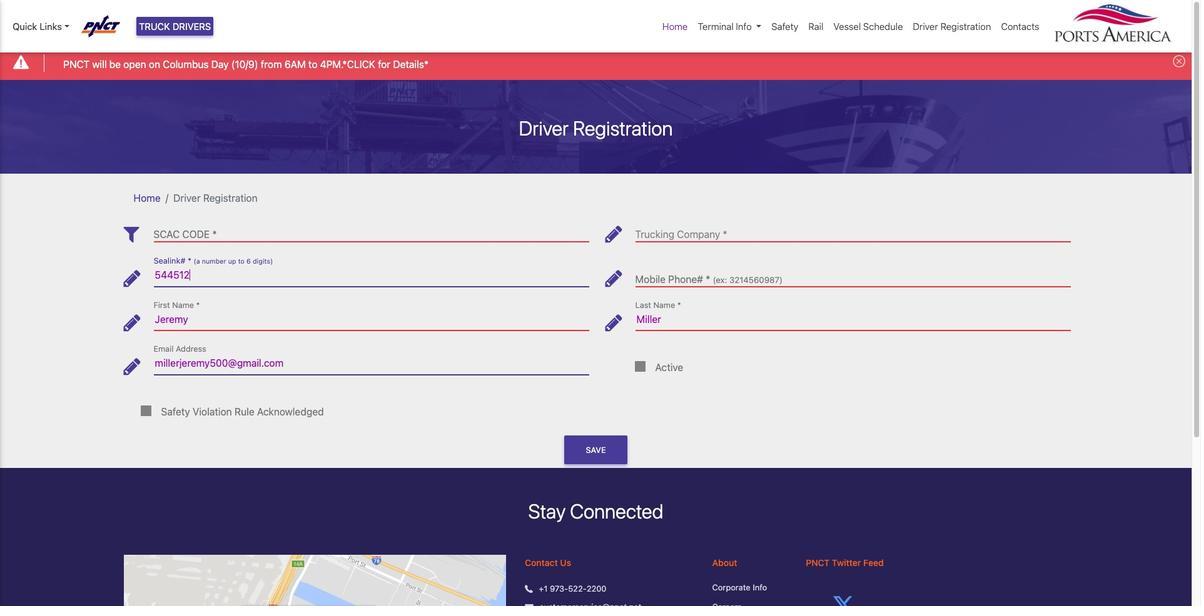 Task type: describe. For each thing, give the bounding box(es) containing it.
code
[[182, 229, 210, 240]]

vessel
[[834, 21, 861, 32]]

pnct for pnct twitter feed
[[806, 558, 830, 569]]

acknowledged
[[257, 407, 324, 418]]

digits)
[[253, 258, 273, 265]]

Last Name * text field
[[635, 308, 1071, 331]]

mobile phone# * (ex: 3214560987)
[[635, 274, 783, 285]]

about
[[712, 558, 737, 569]]

trucking company *
[[635, 229, 727, 240]]

from
[[261, 59, 282, 70]]

1 horizontal spatial driver
[[519, 116, 569, 140]]

terminal info link
[[693, 14, 767, 38]]

safety for safety
[[772, 21, 799, 32]]

save button
[[565, 436, 627, 465]]

will
[[92, 59, 107, 70]]

0 horizontal spatial home link
[[134, 192, 161, 204]]

vessel schedule link
[[829, 14, 908, 38]]

drivers
[[173, 21, 211, 32]]

(ex:
[[713, 275, 727, 285]]

on
[[149, 59, 160, 70]]

sealink# * (a number up to 6 digits)
[[154, 257, 273, 266]]

quick links link
[[13, 19, 69, 33]]

pnct will be open on columbus day (10/9) from 6am to 4pm.*click for details*
[[63, 59, 429, 70]]

company
[[677, 229, 720, 240]]

day
[[211, 59, 229, 70]]

6am
[[285, 59, 306, 70]]

pnct will be open on columbus day (10/9) from 6am to 4pm.*click for details* alert
[[0, 46, 1192, 80]]

1 horizontal spatial home link
[[658, 14, 693, 38]]

sealink#
[[154, 257, 185, 266]]

+1 973-522-2200 link
[[539, 584, 607, 596]]

+1 973-522-2200
[[539, 584, 607, 594]]

522-
[[568, 584, 587, 594]]

safety violation rule acknowledged
[[161, 407, 324, 418]]

contact
[[525, 558, 558, 569]]

rail
[[809, 21, 824, 32]]

Trucking Company * text field
[[635, 219, 1071, 242]]

driver inside driver registration link
[[913, 21, 938, 32]]

links
[[40, 21, 62, 32]]

vessel schedule
[[834, 21, 903, 32]]

email
[[154, 345, 174, 354]]

save
[[586, 446, 606, 455]]

twitter
[[832, 558, 861, 569]]

email address
[[154, 345, 206, 354]]

truck drivers link
[[136, 17, 214, 36]]

rule
[[235, 407, 254, 418]]

address
[[176, 345, 206, 354]]

4pm.*click
[[320, 59, 375, 70]]

2 horizontal spatial registration
[[941, 21, 991, 32]]

first
[[154, 301, 170, 310]]

name for last
[[653, 301, 675, 310]]

(10/9)
[[231, 59, 258, 70]]

* for last name *
[[677, 301, 681, 310]]

1 vertical spatial home
[[134, 192, 161, 204]]

6
[[246, 258, 251, 265]]

rail link
[[804, 14, 829, 38]]

0 vertical spatial driver registration
[[913, 21, 991, 32]]

last name *
[[635, 301, 681, 310]]

* for mobile phone# * (ex: 3214560987)
[[706, 274, 710, 285]]

SCAC CODE * search field
[[154, 219, 589, 242]]

info for terminal info
[[736, 21, 752, 32]]

last
[[635, 301, 651, 310]]

details*
[[393, 59, 429, 70]]

safety for safety violation rule acknowledged
[[161, 407, 190, 418]]

stay
[[528, 500, 566, 524]]

First Name * text field
[[154, 308, 589, 331]]

schedule
[[863, 21, 903, 32]]

driver registration link
[[908, 14, 996, 38]]

2200
[[587, 584, 607, 594]]

corporate
[[712, 583, 751, 593]]

first name *
[[154, 301, 200, 310]]



Task type: vqa. For each thing, say whether or not it's contained in the screenshot.
Terminal Info on the top of page
yes



Task type: locate. For each thing, give the bounding box(es) containing it.
up
[[228, 258, 236, 265]]

for
[[378, 59, 390, 70]]

0 vertical spatial pnct
[[63, 59, 90, 70]]

info right corporate
[[753, 583, 767, 593]]

1 horizontal spatial home
[[663, 21, 688, 32]]

pnct left will
[[63, 59, 90, 70]]

2 horizontal spatial driver registration
[[913, 21, 991, 32]]

close image
[[1173, 55, 1186, 68]]

pnct
[[63, 59, 90, 70], [806, 558, 830, 569]]

2 horizontal spatial driver
[[913, 21, 938, 32]]

home link
[[658, 14, 693, 38], [134, 192, 161, 204]]

1 vertical spatial info
[[753, 583, 767, 593]]

2 vertical spatial driver registration
[[173, 192, 258, 204]]

1 vertical spatial registration
[[573, 116, 673, 140]]

1 name from the left
[[172, 301, 194, 310]]

pnct for pnct will be open on columbus day (10/9) from 6am to 4pm.*click for details*
[[63, 59, 90, 70]]

safety left rail
[[772, 21, 799, 32]]

1 vertical spatial driver registration
[[519, 116, 673, 140]]

contacts
[[1001, 21, 1040, 32]]

* for first name *
[[196, 301, 200, 310]]

1 vertical spatial driver
[[519, 116, 569, 140]]

0 vertical spatial driver
[[913, 21, 938, 32]]

info
[[736, 21, 752, 32], [753, 583, 767, 593]]

corporate info
[[712, 583, 767, 593]]

feed
[[863, 558, 884, 569]]

* down phone#
[[677, 301, 681, 310]]

0 horizontal spatial driver registration
[[173, 192, 258, 204]]

Email Address text field
[[154, 352, 589, 375]]

1 vertical spatial to
[[238, 258, 245, 265]]

corporate info link
[[712, 582, 787, 595]]

1 horizontal spatial safety
[[772, 21, 799, 32]]

0 vertical spatial home
[[663, 21, 688, 32]]

connected
[[570, 500, 663, 524]]

0 horizontal spatial registration
[[203, 192, 258, 204]]

pnct twitter feed
[[806, 558, 884, 569]]

2 vertical spatial registration
[[203, 192, 258, 204]]

terminal
[[698, 21, 734, 32]]

1 horizontal spatial pnct
[[806, 558, 830, 569]]

1 vertical spatial safety
[[161, 407, 190, 418]]

1 vertical spatial pnct
[[806, 558, 830, 569]]

name right the last
[[653, 301, 675, 310]]

0 vertical spatial info
[[736, 21, 752, 32]]

violation
[[193, 407, 232, 418]]

to inside alert
[[308, 59, 318, 70]]

*
[[212, 229, 217, 240], [723, 229, 727, 240], [188, 257, 191, 266], [706, 274, 710, 285], [196, 301, 200, 310], [677, 301, 681, 310]]

scac
[[154, 229, 180, 240]]

columbus
[[163, 59, 209, 70]]

contacts link
[[996, 14, 1045, 38]]

* for scac code *
[[212, 229, 217, 240]]

0 vertical spatial home link
[[658, 14, 693, 38]]

0 vertical spatial safety
[[772, 21, 799, 32]]

info right the 'terminal'
[[736, 21, 752, 32]]

0 vertical spatial to
[[308, 59, 318, 70]]

quick
[[13, 21, 37, 32]]

truck drivers
[[139, 21, 211, 32]]

name
[[172, 301, 194, 310], [653, 301, 675, 310]]

phone#
[[668, 274, 703, 285]]

pnct left 'twitter'
[[806, 558, 830, 569]]

+1
[[539, 584, 548, 594]]

(a
[[194, 258, 200, 265]]

scac code *
[[154, 229, 217, 240]]

info for corporate info
[[753, 583, 767, 593]]

driver
[[913, 21, 938, 32], [519, 116, 569, 140], [173, 192, 201, 204]]

truck
[[139, 21, 170, 32]]

* left (a
[[188, 257, 191, 266]]

2 vertical spatial driver
[[173, 192, 201, 204]]

1 horizontal spatial to
[[308, 59, 318, 70]]

2 name from the left
[[653, 301, 675, 310]]

name for first
[[172, 301, 194, 310]]

1 horizontal spatial driver registration
[[519, 116, 673, 140]]

1 vertical spatial home link
[[134, 192, 161, 204]]

* right company
[[723, 229, 727, 240]]

to
[[308, 59, 318, 70], [238, 258, 245, 265]]

973-
[[550, 584, 568, 594]]

0 horizontal spatial home
[[134, 192, 161, 204]]

contact us
[[525, 558, 571, 569]]

0 horizontal spatial driver
[[173, 192, 201, 204]]

pnct will be open on columbus day (10/9) from 6am to 4pm.*click for details* link
[[63, 57, 429, 72]]

home left the 'terminal'
[[663, 21, 688, 32]]

0 horizontal spatial name
[[172, 301, 194, 310]]

us
[[560, 558, 571, 569]]

pnct inside alert
[[63, 59, 90, 70]]

0 horizontal spatial pnct
[[63, 59, 90, 70]]

* for trucking company *
[[723, 229, 727, 240]]

name right first
[[172, 301, 194, 310]]

0 horizontal spatial safety
[[161, 407, 190, 418]]

to right 6am on the top left of the page
[[308, 59, 318, 70]]

3214560987)
[[730, 275, 783, 285]]

0 vertical spatial registration
[[941, 21, 991, 32]]

active
[[655, 362, 683, 374]]

to inside sealink# * (a number up to 6 digits)
[[238, 258, 245, 265]]

terminal info
[[698, 21, 752, 32]]

* right first
[[196, 301, 200, 310]]

open
[[123, 59, 146, 70]]

stay connected
[[528, 500, 663, 524]]

1 horizontal spatial name
[[653, 301, 675, 310]]

* right "code"
[[212, 229, 217, 240]]

None text field
[[154, 264, 589, 287]]

safety link
[[767, 14, 804, 38]]

driver registration
[[913, 21, 991, 32], [519, 116, 673, 140], [173, 192, 258, 204]]

* left (ex: in the right top of the page
[[706, 274, 710, 285]]

mobile
[[635, 274, 666, 285]]

1 horizontal spatial registration
[[573, 116, 673, 140]]

home up scac
[[134, 192, 161, 204]]

home
[[663, 21, 688, 32], [134, 192, 161, 204]]

home link up scac
[[134, 192, 161, 204]]

None text field
[[635, 264, 1071, 287]]

quick links
[[13, 21, 62, 32]]

be
[[109, 59, 121, 70]]

number
[[202, 258, 226, 265]]

registration
[[941, 21, 991, 32], [573, 116, 673, 140], [203, 192, 258, 204]]

1 horizontal spatial info
[[753, 583, 767, 593]]

safety left violation
[[161, 407, 190, 418]]

home link left the 'terminal'
[[658, 14, 693, 38]]

trucking
[[635, 229, 675, 240]]

0 horizontal spatial to
[[238, 258, 245, 265]]

0 horizontal spatial info
[[736, 21, 752, 32]]

safety
[[772, 21, 799, 32], [161, 407, 190, 418]]

to left the 6
[[238, 258, 245, 265]]



